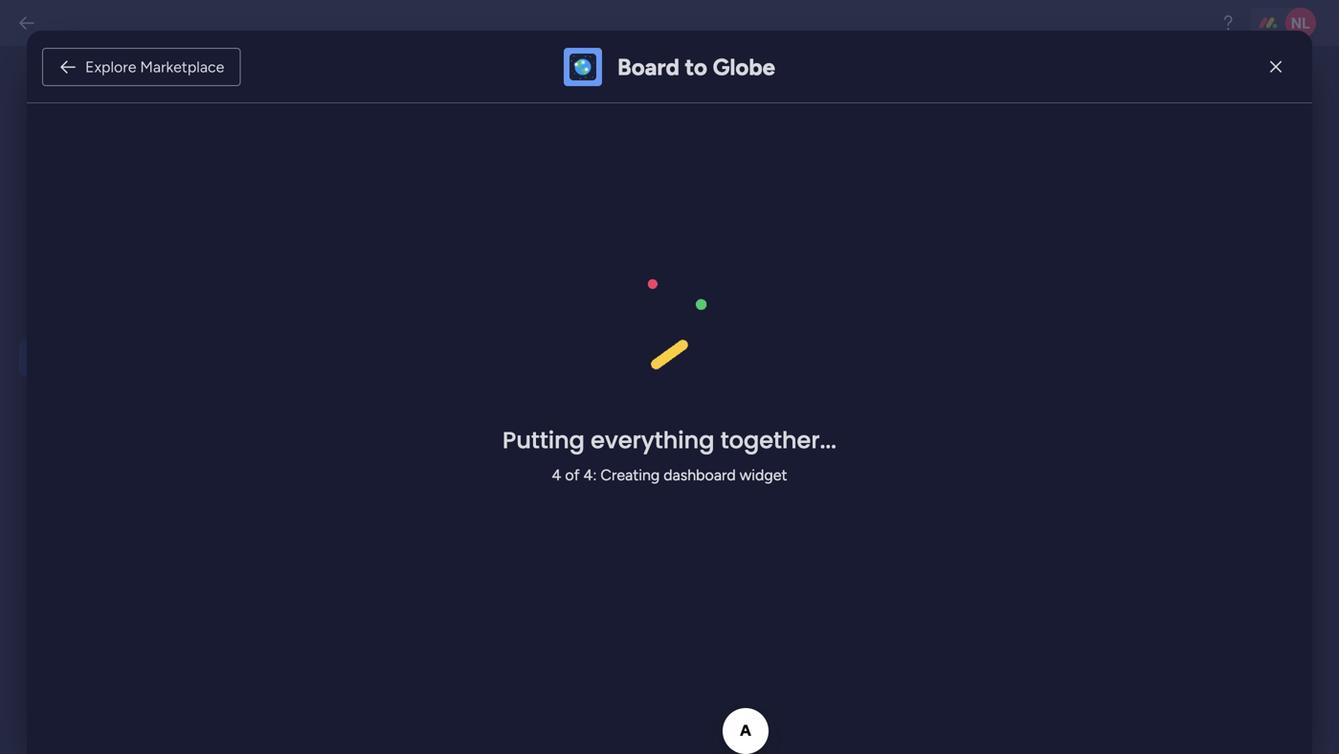 Task type: locate. For each thing, give the bounding box(es) containing it.
dapulse x slim image
[[1271, 56, 1282, 79]]

putting
[[503, 424, 585, 457]]

back to workspace image
[[17, 13, 36, 33]]

of
[[565, 466, 580, 484]]

board to globe
[[618, 53, 776, 81]]

to
[[685, 53, 708, 81]]

api v2 token
[[318, 87, 439, 112]]

4:
[[584, 466, 597, 484]]

4
[[552, 466, 562, 484]]

apps loader image
[[598, 268, 742, 412]]



Task type: vqa. For each thing, say whether or not it's contained in the screenshot.
Menu Icon
no



Task type: describe. For each thing, give the bounding box(es) containing it.
board
[[618, 53, 680, 81]]

explore
[[85, 58, 136, 76]]

noah lott image
[[1286, 8, 1317, 38]]

together...
[[721, 424, 837, 457]]

everything
[[591, 424, 715, 457]]

help image
[[1219, 13, 1238, 33]]

app logo image
[[570, 54, 597, 80]]

widget
[[740, 466, 788, 484]]

token
[[383, 87, 439, 112]]

administration
[[34, 81, 224, 116]]

creating
[[601, 466, 660, 484]]

explore marketplace button
[[42, 48, 241, 86]]

globe
[[713, 53, 776, 81]]

api
[[318, 87, 350, 112]]

dashboard
[[664, 466, 736, 484]]

marketplace
[[140, 58, 224, 76]]

putting everything together... 4 of 4: creating dashboard widget
[[503, 424, 837, 484]]

explore marketplace
[[85, 58, 224, 76]]

v2
[[355, 87, 378, 112]]



